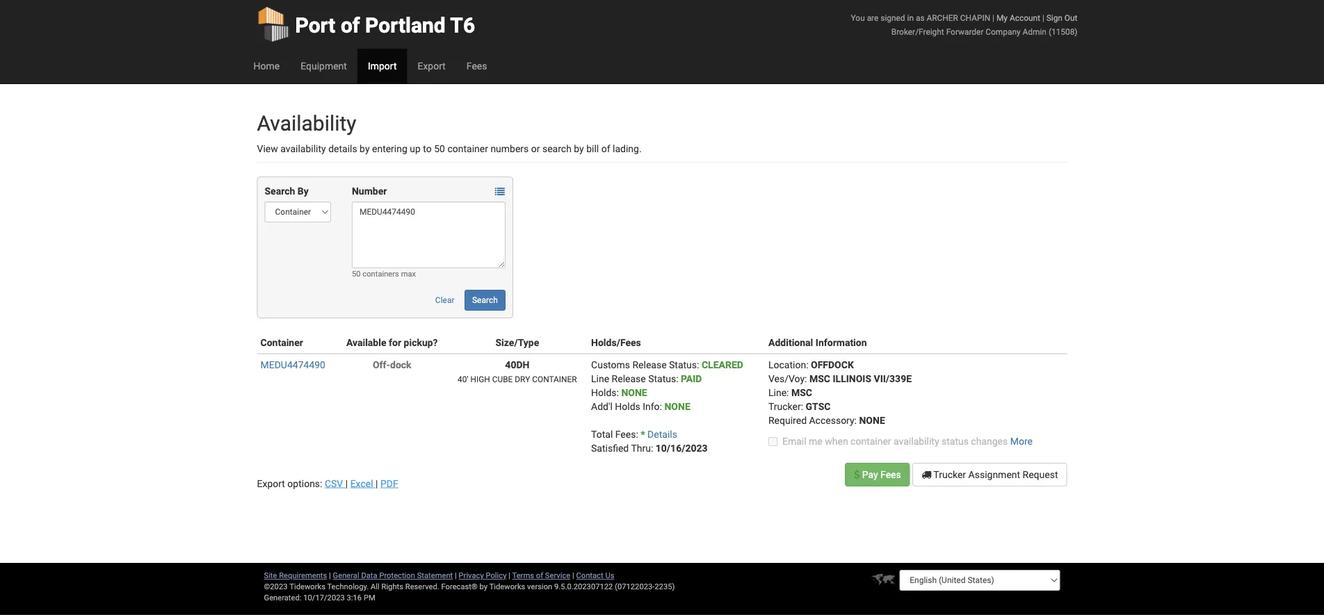 Task type: vqa. For each thing, say whether or not it's contained in the screenshot.
the off-
yes



Task type: locate. For each thing, give the bounding box(es) containing it.
by
[[360, 143, 370, 154], [574, 143, 584, 154], [480, 583, 488, 592]]

1 vertical spatial status
[[649, 373, 676, 385]]

show list image
[[495, 187, 505, 197]]

0 vertical spatial none
[[622, 387, 648, 399]]

by down privacy policy link
[[480, 583, 488, 592]]

| left "sign"
[[1043, 13, 1045, 23]]

export left options:
[[257, 478, 285, 490]]

export left fees dropdown button
[[418, 60, 446, 72]]

container up pay
[[851, 436, 892, 447]]

pay fees
[[860, 469, 902, 481]]

privacy
[[459, 572, 484, 581]]

home button
[[243, 49, 290, 83]]

by left the bill
[[574, 143, 584, 154]]

none right 'accessory'
[[860, 415, 886, 426]]

0 vertical spatial release
[[633, 359, 667, 371]]

of
[[341, 13, 360, 38], [602, 143, 611, 154], [536, 572, 543, 581]]

0 horizontal spatial of
[[341, 13, 360, 38]]

10/16/2023
[[656, 443, 708, 454]]

fees
[[467, 60, 487, 72], [881, 469, 902, 481]]

line:
[[769, 387, 789, 399]]

view
[[257, 143, 278, 154]]

1 horizontal spatial none
[[665, 401, 691, 413]]

fees down t6
[[467, 60, 487, 72]]

fees right pay
[[881, 469, 902, 481]]

2 horizontal spatial by
[[574, 143, 584, 154]]

excel
[[350, 478, 373, 490]]

customs release status : cleared line release status : paid holds: none add'l holds info: none
[[591, 359, 744, 413]]

| left pdf link
[[376, 478, 378, 490]]

1 horizontal spatial by
[[480, 583, 488, 592]]

1 vertical spatial container
[[851, 436, 892, 447]]

cube
[[492, 375, 513, 384]]

3:16
[[347, 594, 362, 603]]

1 vertical spatial search
[[472, 296, 498, 305]]

details link
[[648, 429, 678, 440]]

available
[[346, 337, 387, 349]]

fees inside dropdown button
[[467, 60, 487, 72]]

holds
[[615, 401, 641, 413]]

reserved.
[[405, 583, 440, 592]]

by right 'details'
[[360, 143, 370, 154]]

general
[[333, 572, 359, 581]]

view availability details by entering up to 50 container numbers or search by bill of lading.
[[257, 143, 642, 154]]

2 horizontal spatial of
[[602, 143, 611, 154]]

export for export options: csv | excel | pdf
[[257, 478, 285, 490]]

forwarder
[[947, 27, 984, 37]]

export
[[418, 60, 446, 72], [257, 478, 285, 490]]

1 vertical spatial availability
[[894, 436, 940, 447]]

accessory
[[810, 415, 855, 426]]

max
[[401, 270, 416, 279]]

holds/fees
[[591, 337, 641, 349]]

container right to
[[448, 143, 488, 154]]

1 horizontal spatial availability
[[894, 436, 940, 447]]

1 vertical spatial fees
[[881, 469, 902, 481]]

availability up truck icon
[[894, 436, 940, 447]]

50
[[434, 143, 445, 154], [352, 270, 361, 279]]

of inside port of portland t6 "link"
[[341, 13, 360, 38]]

containers
[[363, 270, 399, 279]]

options:
[[288, 478, 322, 490]]

number
[[352, 185, 387, 197]]

site
[[264, 572, 277, 581]]

0 vertical spatial container
[[448, 143, 488, 154]]

release right customs on the left bottom of page
[[633, 359, 667, 371]]

status up paid
[[669, 359, 697, 371]]

are
[[867, 13, 879, 23]]

offdock
[[811, 359, 854, 371]]

all
[[371, 583, 380, 592]]

0 horizontal spatial none
[[622, 387, 648, 399]]

release down customs on the left bottom of page
[[612, 373, 646, 385]]

portland
[[365, 13, 446, 38]]

2 vertical spatial none
[[860, 415, 886, 426]]

1 vertical spatial export
[[257, 478, 285, 490]]

none up holds
[[622, 387, 648, 399]]

| up forecast®
[[455, 572, 457, 581]]

2 vertical spatial of
[[536, 572, 543, 581]]

0 vertical spatial 50
[[434, 143, 445, 154]]

0 vertical spatial of
[[341, 13, 360, 38]]

to
[[423, 143, 432, 154]]

1 vertical spatial msc
[[792, 387, 813, 399]]

of up version
[[536, 572, 543, 581]]

: left paid
[[676, 373, 679, 385]]

fees inside 'button'
[[881, 469, 902, 481]]

search inside "button"
[[472, 296, 498, 305]]

0 horizontal spatial container
[[448, 143, 488, 154]]

Number text field
[[352, 202, 506, 269]]

contact
[[576, 572, 604, 581]]

my account link
[[997, 13, 1041, 23]]

1 horizontal spatial 50
[[434, 143, 445, 154]]

1 horizontal spatial of
[[536, 572, 543, 581]]

0 vertical spatial availability
[[281, 143, 326, 154]]

email
[[783, 436, 807, 447]]

msc down ves/voy:
[[792, 387, 813, 399]]

request
[[1023, 469, 1059, 481]]

trucker:
[[769, 401, 804, 413]]

availability
[[281, 143, 326, 154], [894, 436, 940, 447]]

msc down offdock
[[810, 373, 831, 385]]

: down illinois
[[855, 415, 857, 426]]

search right clear button
[[472, 296, 498, 305]]

satisfied
[[591, 443, 629, 454]]

site requirements link
[[264, 572, 327, 581]]

assignment
[[969, 469, 1021, 481]]

by inside site requirements | general data protection statement | privacy policy | terms of service | contact us ©2023 tideworks technology. all rights reserved. forecast® by tideworks version 9.5.0.202307122 (07122023-2235) generated: 10/17/2023 3:16 pm
[[480, 583, 488, 592]]

1 horizontal spatial export
[[418, 60, 446, 72]]

vii/339e
[[874, 373, 912, 385]]

information
[[816, 337, 867, 349]]

0 horizontal spatial export
[[257, 478, 285, 490]]

1 horizontal spatial container
[[851, 436, 892, 447]]

details
[[328, 143, 357, 154]]

version
[[527, 583, 553, 592]]

1 vertical spatial none
[[665, 401, 691, 413]]

0 vertical spatial search
[[265, 185, 295, 197]]

container
[[532, 375, 577, 384]]

status left paid
[[649, 373, 676, 385]]

1 vertical spatial release
[[612, 373, 646, 385]]

when
[[825, 436, 849, 447]]

service
[[545, 572, 571, 581]]

*
[[641, 429, 645, 440]]

t6
[[450, 13, 475, 38]]

50 right to
[[434, 143, 445, 154]]

as
[[916, 13, 925, 23]]

|
[[993, 13, 995, 23], [1043, 13, 1045, 23], [346, 478, 348, 490], [376, 478, 378, 490], [329, 572, 331, 581], [455, 572, 457, 581], [509, 572, 511, 581], [573, 572, 575, 581]]

export inside popup button
[[418, 60, 446, 72]]

search for search
[[472, 296, 498, 305]]

of right the bill
[[602, 143, 611, 154]]

availability down availability
[[281, 143, 326, 154]]

50 left containers
[[352, 270, 361, 279]]

0 vertical spatial fees
[[467, 60, 487, 72]]

pay fees button
[[846, 463, 911, 487]]

of right the port
[[341, 13, 360, 38]]

0 horizontal spatial fees
[[467, 60, 487, 72]]

export for export
[[418, 60, 446, 72]]

company
[[986, 27, 1021, 37]]

customs
[[591, 359, 630, 371]]

container
[[261, 337, 303, 349]]

signed
[[881, 13, 906, 23]]

chapin
[[961, 13, 991, 23]]

1 horizontal spatial search
[[472, 296, 498, 305]]

tideworks
[[490, 583, 526, 592]]

import
[[368, 60, 397, 72]]

0 horizontal spatial search
[[265, 185, 295, 197]]

0 horizontal spatial 50
[[352, 270, 361, 279]]

40dh 40' high cube dry container
[[458, 359, 577, 384]]

search left by
[[265, 185, 295, 197]]

protection
[[379, 572, 415, 581]]

me
[[809, 436, 823, 447]]

2 horizontal spatial none
[[860, 415, 886, 426]]

more link
[[1011, 436, 1033, 447]]

none right 'info:'
[[665, 401, 691, 413]]

1 horizontal spatial fees
[[881, 469, 902, 481]]

gtsc
[[806, 401, 831, 413]]

©2023 tideworks
[[264, 583, 326, 592]]

truck image
[[922, 470, 932, 480]]

sign out link
[[1047, 13, 1078, 23]]

equipment button
[[290, 49, 358, 83]]

None checkbox
[[769, 438, 778, 447]]

terms of service link
[[512, 572, 571, 581]]

trucker assignment request
[[932, 469, 1059, 481]]

0 vertical spatial export
[[418, 60, 446, 72]]

10/17/2023
[[304, 594, 345, 603]]



Task type: describe. For each thing, give the bounding box(es) containing it.
my
[[997, 13, 1008, 23]]

0 vertical spatial status
[[669, 359, 697, 371]]

trucker assignment request button
[[913, 463, 1068, 487]]

| up tideworks
[[509, 572, 511, 581]]

additional
[[769, 337, 814, 349]]

contact us link
[[576, 572, 615, 581]]

you are signed in as archer chapin | my account | sign out broker/freight forwarder company admin (11508)
[[851, 13, 1078, 37]]

additional information
[[769, 337, 867, 349]]

off-
[[373, 359, 390, 371]]

out
[[1065, 13, 1078, 23]]

total fees: * details satisfied thru: 10/16/2023
[[591, 429, 708, 454]]

you
[[851, 13, 865, 23]]

dry
[[515, 375, 530, 384]]

0 horizontal spatial by
[[360, 143, 370, 154]]

email me when container availability status changes more
[[783, 436, 1033, 447]]

availability
[[257, 111, 357, 136]]

pm
[[364, 594, 376, 603]]

: up paid
[[697, 359, 700, 371]]

line
[[591, 373, 610, 385]]

us
[[606, 572, 615, 581]]

cleared
[[702, 359, 744, 371]]

pdf link
[[380, 478, 398, 490]]

0 vertical spatial msc
[[810, 373, 831, 385]]

| up the 9.5.0.202307122
[[573, 572, 575, 581]]

export button
[[407, 49, 456, 83]]

usd image
[[855, 470, 860, 480]]

high
[[471, 375, 490, 384]]

: up ves/voy:
[[806, 359, 809, 371]]

40'
[[458, 375, 469, 384]]

paid
[[681, 373, 702, 385]]

1 vertical spatial of
[[602, 143, 611, 154]]

of inside site requirements | general data protection statement | privacy policy | terms of service | contact us ©2023 tideworks technology. all rights reserved. forecast® by tideworks version 9.5.0.202307122 (07122023-2235) generated: 10/17/2023 3:16 pm
[[536, 572, 543, 581]]

lading.
[[613, 143, 642, 154]]

equipment
[[301, 60, 347, 72]]

terms
[[512, 572, 534, 581]]

total
[[591, 429, 613, 440]]

csv
[[325, 478, 343, 490]]

or
[[531, 143, 540, 154]]

info:
[[643, 401, 662, 413]]

search for search by
[[265, 185, 295, 197]]

2235)
[[655, 583, 675, 592]]

site requirements | general data protection statement | privacy policy | terms of service | contact us ©2023 tideworks technology. all rights reserved. forecast® by tideworks version 9.5.0.202307122 (07122023-2235) generated: 10/17/2023 3:16 pm
[[264, 572, 675, 603]]

pickup?
[[404, 337, 438, 349]]

required
[[769, 415, 807, 426]]

statement
[[417, 572, 453, 581]]

up
[[410, 143, 421, 154]]

more
[[1011, 436, 1033, 447]]

off-dock
[[373, 359, 412, 371]]

pdf
[[380, 478, 398, 490]]

technology.
[[327, 583, 369, 592]]

trucker
[[934, 469, 966, 481]]

| left general
[[329, 572, 331, 581]]

| right csv
[[346, 478, 348, 490]]

clear
[[435, 296, 455, 305]]

size/type
[[496, 337, 539, 349]]

excel link
[[350, 478, 376, 490]]

port
[[295, 13, 336, 38]]

privacy policy link
[[459, 572, 507, 581]]

holds:
[[591, 387, 619, 399]]

forecast®
[[441, 583, 478, 592]]

fees:
[[616, 429, 639, 440]]

none inside location : offdock ves/voy: msc illinois vii/339e line: msc trucker: gtsc required accessory : none
[[860, 415, 886, 426]]

generated:
[[264, 594, 302, 603]]

ves/voy:
[[769, 373, 807, 385]]

for
[[389, 337, 401, 349]]

broker/freight
[[892, 27, 945, 37]]

search
[[543, 143, 572, 154]]

1 vertical spatial 50
[[352, 270, 361, 279]]

admin
[[1023, 27, 1047, 37]]

0 horizontal spatial availability
[[281, 143, 326, 154]]

search button
[[465, 290, 506, 311]]

9.5.0.202307122
[[555, 583, 613, 592]]

search by
[[265, 185, 309, 197]]

| left my
[[993, 13, 995, 23]]

40dh
[[505, 359, 530, 371]]

home
[[254, 60, 280, 72]]

clear button
[[428, 290, 462, 311]]

illinois
[[833, 373, 872, 385]]

port of portland t6
[[295, 13, 475, 38]]

add'l
[[591, 401, 613, 413]]

changes
[[972, 436, 1008, 447]]



